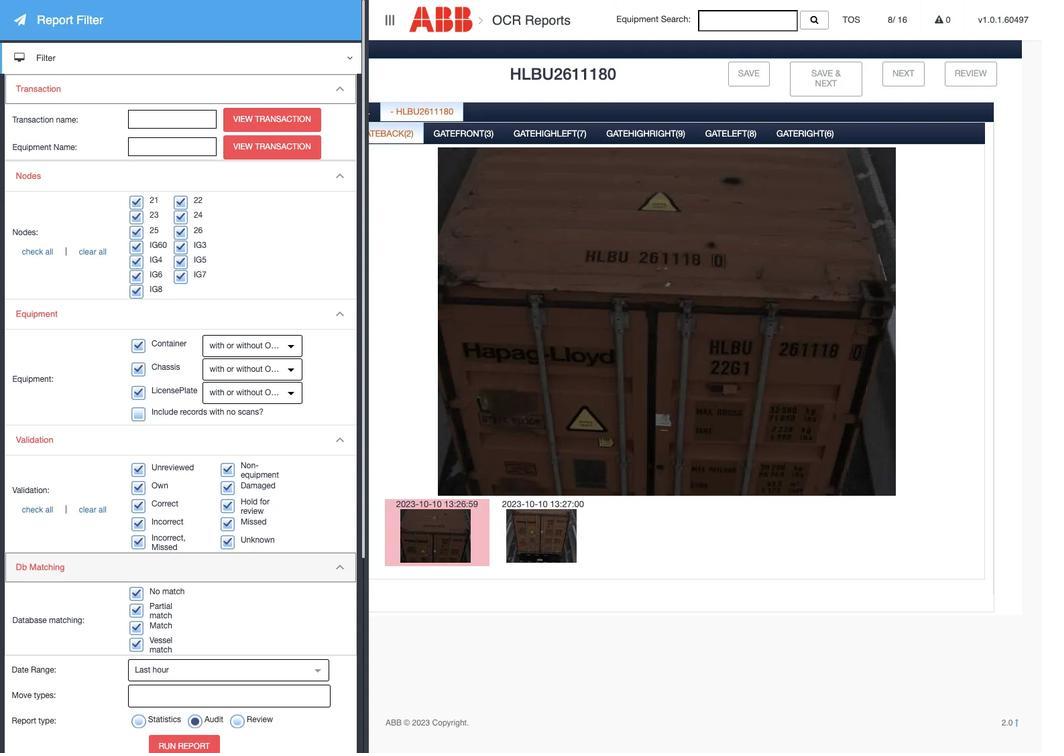 Task type: locate. For each thing, give the bounding box(es) containing it.
menu inside the hlbu2611180 tab list
[[56, 84, 328, 612]]

clear down position
[[79, 247, 96, 257]]

with or without ocr for container
[[209, 341, 282, 351]]

ocr status
[[80, 286, 127, 296], [84, 346, 130, 356]]

0 horizontal spatial unknown
[[68, 151, 114, 161]]

1 view transaction button from the top
[[223, 108, 321, 132]]

1 vertical spatial ......
[[116, 151, 131, 161]]

abb
[[386, 719, 402, 728]]

2 check from the top
[[22, 506, 43, 515]]

equipment:
[[12, 375, 54, 384]]

clear all for nodes
[[79, 247, 107, 257]]

1 horizontal spatial 10-
[[525, 500, 538, 510]]

check all link down nodes:
[[12, 247, 63, 257]]

2 clear from the top
[[79, 506, 96, 515]]

tab list containing - ......
[[340, 99, 994, 621]]

missed down review
[[241, 518, 267, 527]]

3 with or without ocr from the top
[[209, 389, 282, 398]]

damage
[[276, 65, 309, 75]]

1 vertical spatial view transaction
[[233, 142, 311, 152]]

1 save from the left
[[738, 68, 760, 78]]

0 horizontal spatial missed
[[152, 543, 177, 552]]

1 horizontal spatial report
[[37, 13, 73, 27]]

chassis
[[152, 363, 180, 372]]

0 vertical spatial unknown
[[68, 151, 114, 161]]

1 horizontal spatial missed
[[241, 518, 267, 527]]

menu containing a - moves between upper tabs
[[56, 84, 328, 612]]

...... inside - ...... link
[[356, 106, 370, 116]]

without for licenseplate
[[236, 389, 263, 398]]

long arrow up image
[[1015, 719, 1019, 728]]

1 2023- from the left
[[396, 500, 419, 510]]

incorrect, missed
[[152, 533, 186, 552]]

without for container
[[236, 341, 263, 351]]

review down 0 dropdown button
[[955, 68, 987, 78]]

nodes link
[[5, 161, 356, 192]]

0 horizontal spatial review
[[247, 716, 273, 725]]

back up '24'
[[187, 193, 207, 203]]

23
[[150, 211, 159, 220]]

non- equipment
[[241, 461, 279, 480]]

2 save from the left
[[811, 68, 833, 78]]

without for chassis
[[236, 365, 263, 374]]

save left &
[[811, 68, 833, 78]]

21
[[150, 196, 159, 205]]

0 vertical spatial ......
[[356, 106, 370, 116]]

1 vertical spatial check all
[[22, 506, 53, 515]]

0 vertical spatial without
[[236, 341, 263, 351]]

menu item
[[56, 116, 327, 393]]

13:26:59
[[444, 500, 478, 510]]

view transaction button
[[223, 108, 321, 132], [223, 136, 321, 159]]

check down validation:
[[22, 506, 43, 515]]

equipment
[[616, 14, 659, 24], [12, 143, 51, 152], [16, 309, 57, 319], [182, 513, 232, 523]]

0 horizontal spatial filter
[[36, 53, 56, 63]]

10 left 13:27:00
[[538, 500, 548, 510]]

1 vertical spatial review
[[247, 716, 273, 725]]

0 left 26
[[187, 230, 192, 240]]

equipment up the nodes
[[12, 143, 51, 152]]

0 vertical spatial with or without ocr
[[209, 341, 282, 351]]

clear up "a"
[[79, 506, 96, 515]]

1 horizontal spatial ......
[[356, 106, 370, 116]]

moves right x
[[109, 592, 139, 604]]

| for validation
[[63, 505, 69, 515]]

moves right z
[[109, 581, 139, 592]]

1 check all from the top
[[22, 247, 53, 257]]

0 vertical spatial status
[[102, 286, 127, 296]]

missed down incorrect at bottom left
[[152, 543, 177, 552]]

0 vertical spatial check
[[22, 247, 43, 257]]

1 10- from the left
[[419, 500, 432, 510]]

move
[[12, 692, 32, 701]]

0 horizontal spatial 2023-
[[396, 500, 419, 510]]

check all link down validation:
[[12, 506, 63, 515]]

1 horizontal spatial 10
[[538, 500, 548, 510]]

with or without ocr
[[209, 341, 282, 351], [209, 365, 282, 374], [209, 389, 282, 398]]

types:
[[34, 692, 56, 701]]

gateleft(8) link
[[696, 122, 766, 148]]

3 with from the top
[[209, 389, 224, 398]]

1 clear all from the top
[[79, 247, 107, 257]]

2023- left 13:26:59
[[396, 500, 419, 510]]

back for back to results
[[75, 68, 99, 78]]

check all link inside nodes menu item
[[12, 247, 63, 257]]

clear all link for validation
[[69, 506, 116, 515]]

| inside validation "menu item"
[[63, 505, 69, 515]]

review
[[955, 68, 987, 78], [247, 716, 273, 725]]

equipment for equipment search:
[[616, 14, 659, 24]]

tabs right the upper
[[212, 569, 232, 581]]

0 inside dropdown button
[[943, 15, 951, 25]]

2 with or without ocr from the top
[[209, 365, 282, 374]]

or for chassis
[[227, 365, 234, 374]]

- up gateback(2) link
[[350, 106, 353, 116]]

transaction menu item
[[5, 74, 356, 160]]

10 for 13:26:59
[[432, 500, 442, 510]]

- ......
[[350, 106, 370, 116]]

with for licenseplate
[[209, 389, 224, 398]]

0 horizontal spatial back
[[75, 68, 99, 78]]

| inside nodes menu item
[[63, 247, 69, 256]]

save up gateleft(8)
[[738, 68, 760, 78]]

2 clear all from the top
[[79, 506, 107, 515]]

tabs right lower
[[210, 581, 230, 592]]

check all down validation:
[[22, 506, 53, 515]]

0 vertical spatial view transaction button
[[223, 108, 321, 132]]

check all inside nodes menu item
[[22, 247, 53, 257]]

row group
[[78, 171, 314, 301]]

equipment up equipment:
[[16, 309, 57, 319]]

clear inside validation "menu item"
[[79, 506, 96, 515]]

back for back
[[187, 193, 207, 203]]

-unknown ...... link
[[57, 144, 139, 166]]

- right z
[[102, 581, 106, 592]]

transaction name:
[[12, 115, 78, 125]]

2 check all from the top
[[22, 506, 53, 515]]

status left the container
[[105, 346, 130, 356]]

10-
[[419, 500, 432, 510], [525, 500, 538, 510]]

0 right 16
[[943, 15, 951, 25]]

hlbu2611180 down reports
[[510, 64, 616, 83]]

match right no
[[162, 587, 185, 597]]

hlbu2611180 tab list
[[45, 37, 1022, 621]]

ocr status left the container
[[84, 346, 130, 356]]

1 vertical spatial 0
[[187, 230, 192, 240]]

1 vertical spatial view transaction button
[[223, 136, 321, 159]]

2023- right 13:26:59
[[502, 500, 525, 510]]

0 vertical spatial back
[[75, 68, 99, 78]]

0 inside tab list
[[187, 230, 192, 240]]

next up the gateright(6)
[[815, 78, 837, 88]]

a
[[93, 569, 100, 581]]

missed inside incorrect, missed
[[152, 543, 177, 552]]

clear all inside nodes menu item
[[79, 247, 107, 257]]

2 view transaction button from the top
[[223, 136, 321, 159]]

equipment inside "menu item"
[[16, 309, 57, 319]]

10- left 13:26:59
[[419, 500, 432, 510]]

filter up to
[[76, 13, 103, 27]]

2 or from the top
[[227, 365, 234, 374]]

menu
[[56, 84, 328, 612], [5, 161, 357, 656]]

- hlbu2611180 link
[[381, 99, 463, 126]]

ocr reports
[[489, 13, 571, 27]]

equipment inside transaction menu item
[[12, 143, 51, 152]]

2023-10-10 13:27:00
[[502, 500, 584, 510]]

ocr
[[492, 13, 521, 27], [80, 286, 99, 296], [265, 341, 282, 351], [84, 346, 103, 356], [265, 365, 282, 374], [265, 389, 282, 398]]

8/ 16
[[888, 15, 907, 25]]

1 vertical spatial with or without ocr
[[209, 365, 282, 374]]

match up hour
[[150, 646, 172, 655]]

unknown
[[68, 151, 114, 161], [241, 536, 275, 545]]

move types:
[[12, 692, 56, 701]]

check all link inside validation "menu item"
[[12, 506, 63, 515]]

0 horizontal spatial next
[[815, 78, 837, 88]]

menu item containing corrections
[[56, 116, 327, 393]]

0 horizontal spatial report
[[12, 717, 36, 726]]

- up nodes link
[[148, 151, 152, 161]]

db matching menu item
[[5, 553, 356, 656]]

1 view transaction from the top
[[233, 115, 311, 124]]

moves right "a"
[[109, 569, 139, 581]]

1 check all link from the top
[[12, 247, 63, 257]]

corrections link
[[56, 116, 327, 147]]

3 without from the top
[[236, 389, 263, 398]]

status
[[102, 286, 127, 296], [105, 346, 130, 356]]

date range:
[[12, 666, 56, 675]]

add
[[161, 513, 179, 523]]

0 horizontal spatial 0
[[187, 230, 192, 240]]

2 without from the top
[[236, 365, 263, 374]]

clear all inside validation "menu item"
[[79, 506, 107, 515]]

1 vertical spatial filter
[[36, 53, 56, 63]]

equipment right add
[[182, 513, 232, 523]]

1 horizontal spatial save
[[811, 68, 833, 78]]

0 vertical spatial clear
[[79, 247, 96, 257]]

3 or from the top
[[227, 389, 234, 398]]

check all inside validation "menu item"
[[22, 506, 53, 515]]

report for report filter
[[37, 13, 73, 27]]

match
[[162, 587, 185, 597], [150, 611, 172, 621], [150, 646, 172, 655]]

filter down report filter
[[36, 53, 56, 63]]

clear all up "a"
[[79, 506, 107, 515]]

between
[[142, 569, 181, 581], [142, 581, 180, 592], [142, 592, 180, 604]]

status inside row group
[[102, 286, 127, 296]]

next inside save & next
[[815, 78, 837, 88]]

1 vertical spatial report
[[12, 717, 36, 726]]

1 vertical spatial missed
[[152, 543, 177, 552]]

0 vertical spatial clear all
[[79, 247, 107, 257]]

clear inside nodes menu item
[[79, 247, 96, 257]]

1 without from the top
[[236, 341, 263, 351]]

1 vertical spatial check all link
[[12, 506, 63, 515]]

0 vertical spatial view
[[233, 115, 253, 124]]

1 vertical spatial clear all
[[79, 506, 107, 515]]

a - moves between upper tabs z - moves between lower tabs x - moves between images
[[93, 569, 232, 604]]

tab list
[[340, 99, 994, 621], [349, 122, 985, 618], [56, 144, 327, 392]]

1 or from the top
[[227, 341, 234, 351]]

tab list inside "menu"
[[56, 144, 327, 392]]

or for licenseplate
[[227, 389, 234, 398]]

0
[[943, 15, 951, 25], [187, 230, 192, 240]]

view transaction for equipment name:
[[233, 142, 311, 152]]

check all link for validation
[[12, 506, 63, 515]]

-
[[350, 106, 353, 116], [390, 106, 394, 116], [65, 151, 68, 161], [148, 151, 152, 161], [102, 569, 106, 581], [102, 581, 106, 592], [102, 592, 106, 604]]

back inside button
[[75, 68, 99, 78]]

ig8
[[150, 285, 162, 294]]

| for nodes
[[63, 247, 69, 256]]

0 vertical spatial 0
[[943, 15, 951, 25]]

1 horizontal spatial unknown
[[241, 536, 275, 545]]

back up nodes link
[[152, 151, 176, 161]]

view transaction button for name:
[[223, 108, 321, 132]]

2 view transaction from the top
[[233, 142, 311, 152]]

26
[[194, 226, 203, 235]]

2 view from the top
[[233, 142, 253, 152]]

container
[[152, 339, 187, 348]]

-back hlbu2611180
[[148, 151, 235, 161]]

check down nodes:
[[22, 247, 43, 257]]

-back hlbu2611180 link
[[140, 144, 243, 166]]

- down corrections
[[65, 151, 68, 161]]

None field
[[698, 10, 798, 31], [161, 315, 261, 334], [129, 687, 145, 707], [698, 10, 798, 31], [161, 315, 261, 334], [129, 687, 145, 707]]

2023-10-10 13:26:59
[[396, 500, 478, 510]]

check inside validation "menu item"
[[22, 506, 43, 515]]

0 vertical spatial clear all link
[[69, 247, 116, 257]]

2 2023- from the left
[[502, 500, 525, 510]]

none text field inside transaction menu item
[[128, 110, 217, 129]]

menu item inside "menu"
[[56, 116, 327, 393]]

1 horizontal spatial 0
[[943, 15, 951, 25]]

save inside save button
[[738, 68, 760, 78]]

0 vertical spatial |
[[63, 247, 69, 256]]

no match partial match match vessel match
[[150, 587, 185, 655]]

1 check from the top
[[22, 247, 43, 257]]

| up the matching
[[63, 505, 69, 515]]

0 vertical spatial or
[[227, 341, 234, 351]]

save
[[738, 68, 760, 78], [811, 68, 833, 78]]

0 vertical spatial match
[[162, 587, 185, 597]]

2 horizontal spatial back
[[187, 193, 207, 203]]

ocr status down 'size'
[[80, 286, 127, 296]]

1 vertical spatial check
[[22, 506, 43, 515]]

row group containing position
[[78, 171, 314, 301]]

tab
[[47, 37, 107, 59]]

1 vertical spatial |
[[63, 505, 69, 515]]

1 clear from the top
[[79, 247, 96, 257]]

1 clear all link from the top
[[69, 247, 116, 257]]

equipment name:
[[12, 143, 77, 152]]

clear all link down position
[[69, 247, 116, 257]]

10- left 13:27:00
[[525, 500, 538, 510]]

back inside row group
[[187, 193, 207, 203]]

2023-
[[396, 500, 419, 510], [502, 500, 525, 510]]

0 vertical spatial report
[[37, 13, 73, 27]]

check all
[[22, 247, 53, 257], [22, 506, 53, 515]]

| left 'size'
[[63, 247, 69, 256]]

save inside save & next
[[811, 68, 833, 78]]

bars image
[[384, 15, 396, 25]]

matching:
[[49, 616, 85, 625]]

unknown inside validation "menu item"
[[241, 536, 275, 545]]

0 vertical spatial check all link
[[12, 247, 63, 257]]

validation:
[[12, 486, 49, 496]]

range:
[[31, 666, 56, 675]]

own
[[152, 482, 168, 491]]

review right 'audit'
[[247, 716, 273, 725]]

menu containing nodes
[[5, 161, 357, 656]]

1 vertical spatial clear all link
[[69, 506, 116, 515]]

clear all
[[79, 247, 107, 257], [79, 506, 107, 515]]

0 horizontal spatial 10
[[432, 500, 442, 510]]

1 vertical spatial back
[[152, 151, 176, 161]]

hlbu2611180 down "ig5"
[[187, 267, 244, 277]]

tab list containing -unknown ......
[[56, 144, 327, 392]]

unknown down corrections
[[68, 151, 114, 161]]

0 horizontal spatial ......
[[116, 151, 131, 161]]

1 vertical spatial clear
[[79, 506, 96, 515]]

check all down nodes:
[[22, 247, 53, 257]]

nodes:
[[12, 228, 38, 237]]

gateright(6)
[[777, 129, 834, 139]]

report inside button
[[178, 743, 210, 752]]

2023
[[412, 719, 430, 728]]

name:
[[54, 143, 77, 152]]

2 horizontal spatial report
[[178, 743, 210, 752]]

unknown inside 'link'
[[68, 151, 114, 161]]

22
[[194, 196, 203, 205]]

missed
[[241, 518, 267, 527], [152, 543, 177, 552]]

records
[[180, 408, 207, 417]]

next down 8/ 16 dropdown button
[[892, 68, 914, 78]]

equipment left search:
[[616, 14, 659, 24]]

or
[[227, 341, 234, 351], [227, 365, 234, 374], [227, 389, 234, 398]]

1 with or without ocr from the top
[[209, 341, 282, 351]]

1 vertical spatial view
[[233, 142, 253, 152]]

1 horizontal spatial 2023-
[[502, 500, 525, 510]]

- right x
[[102, 592, 106, 604]]

check all link
[[12, 247, 63, 257], [12, 506, 63, 515]]

hlbu2611180
[[510, 64, 616, 83], [396, 106, 453, 116], [178, 151, 235, 161], [187, 267, 244, 277]]

size
[[80, 249, 97, 259]]

save for save
[[738, 68, 760, 78]]

2 10- from the left
[[525, 500, 538, 510]]

2 vertical spatial back
[[187, 193, 207, 203]]

2 with from the top
[[209, 365, 224, 374]]

1 vertical spatial unknown
[[241, 536, 275, 545]]

1 horizontal spatial review
[[955, 68, 987, 78]]

with or without ocr for licenseplate
[[209, 389, 282, 398]]

2 10 from the left
[[538, 500, 548, 510]]

2 | from the top
[[63, 505, 69, 515]]

with for container
[[209, 341, 224, 351]]

report filter navigation
[[0, 0, 361, 754]]

report filter
[[37, 13, 103, 27]]

incorrect,
[[152, 533, 186, 543]]

save for save & next
[[811, 68, 833, 78]]

0 vertical spatial view transaction
[[233, 115, 311, 124]]

show
[[252, 65, 274, 75]]

1 horizontal spatial filter
[[76, 13, 103, 27]]

None text field
[[128, 138, 217, 156], [164, 470, 252, 487], [128, 138, 217, 156], [164, 470, 252, 487]]

2 vertical spatial or
[[227, 389, 234, 398]]

1 vertical spatial or
[[227, 365, 234, 374]]

tab list containing gateback(2)
[[349, 122, 985, 618]]

None text field
[[128, 110, 217, 129]]

10 left 13:26:59
[[432, 500, 442, 510]]

view transaction button for name:
[[223, 136, 321, 159]]

report
[[37, 13, 73, 27], [12, 717, 36, 726], [178, 743, 210, 752]]

unknown down review
[[241, 536, 275, 545]]

1 view from the top
[[233, 115, 253, 124]]

2 check all link from the top
[[12, 506, 63, 515]]

2 vertical spatial without
[[236, 389, 263, 398]]

2 vertical spatial with or without ocr
[[209, 389, 282, 398]]

1 | from the top
[[63, 247, 69, 256]]

clear all down position
[[79, 247, 107, 257]]

ig5
[[194, 255, 206, 265]]

0 vertical spatial check all
[[22, 247, 53, 257]]

1 10 from the left
[[432, 500, 442, 510]]

clear all link up "a"
[[69, 506, 116, 515]]

1 moves from the top
[[109, 569, 139, 581]]

2 vertical spatial report
[[178, 743, 210, 752]]

1 with from the top
[[209, 341, 224, 351]]

match up 'match' on the left of the page
[[150, 611, 172, 621]]

1 vertical spatial without
[[236, 365, 263, 374]]

......
[[356, 106, 370, 116], [116, 151, 131, 161]]

check inside nodes menu item
[[22, 247, 43, 257]]

0 horizontal spatial save
[[738, 68, 760, 78]]

db
[[16, 562, 27, 572]]

status left ig8
[[102, 286, 127, 296]]

2 clear all link from the top
[[69, 506, 116, 515]]

1 between from the top
[[142, 569, 181, 581]]

3 between from the top
[[142, 592, 180, 604]]

0 horizontal spatial 10-
[[419, 500, 432, 510]]

0 vertical spatial review
[[955, 68, 987, 78]]

back left to
[[75, 68, 99, 78]]

check all for nodes
[[22, 247, 53, 257]]

equipment link
[[5, 300, 356, 330]]



Task type: vqa. For each thing, say whether or not it's contained in the screenshot.
-BACK HLBU2611180 'link'
yes



Task type: describe. For each thing, give the bounding box(es) containing it.
2 vertical spatial match
[[150, 646, 172, 655]]

add equipment button
[[151, 506, 242, 531]]

- inside 'link'
[[65, 151, 68, 161]]

10- for 13:26:59
[[419, 500, 432, 510]]

gatefront(3)
[[434, 129, 494, 139]]

or for container
[[227, 341, 234, 351]]

gatefront(3) link
[[424, 122, 503, 148]]

equipment for equipment name:
[[12, 143, 51, 152]]

transaction link
[[5, 74, 356, 105]]

hlbu2611180 up gateback(2)
[[396, 106, 453, 116]]

matching
[[29, 562, 65, 572]]

run report button
[[149, 736, 220, 754]]

review inside report filter navigation
[[247, 716, 273, 725]]

row group inside tab list
[[78, 171, 314, 301]]

report filter link
[[0, 0, 361, 40]]

filter inside 'link'
[[36, 53, 56, 63]]

0 vertical spatial filter
[[76, 13, 103, 27]]

25
[[150, 226, 159, 235]]

z
[[93, 581, 99, 592]]

20
[[187, 249, 196, 259]]

16
[[898, 15, 907, 25]]

3 moves from the top
[[109, 592, 139, 604]]

clear for nodes
[[79, 247, 96, 257]]

statistics
[[148, 716, 181, 725]]

tos button
[[829, 0, 874, 40]]

back to results button
[[65, 62, 163, 86]]

review button
[[945, 62, 997, 86]]

check all for validation
[[22, 506, 53, 515]]

equipment menu item
[[5, 300, 356, 426]]

clear all link for nodes
[[69, 247, 116, 257]]

0 vertical spatial ocr status
[[80, 286, 127, 296]]

gatehighright(9) link
[[597, 122, 695, 148]]

1 vertical spatial status
[[105, 346, 130, 356]]

filter link
[[0, 43, 361, 74]]

noreflist
[[187, 211, 225, 221]]

10- for 13:27:00
[[525, 500, 538, 510]]

review inside button
[[955, 68, 987, 78]]

-unknown ......
[[65, 151, 131, 161]]

show damage images?
[[252, 65, 345, 75]]

save & next button
[[790, 62, 862, 96]]

x
[[93, 592, 99, 604]]

check for nodes
[[22, 247, 43, 257]]

next button
[[882, 62, 924, 86]]

db matching link
[[5, 553, 356, 583]]

back to results
[[75, 68, 153, 78]]

1 vertical spatial match
[[150, 611, 172, 621]]

view for transaction name:
[[233, 115, 253, 124]]

hold for review
[[241, 497, 270, 516]]

...... inside -unknown ...... 'link'
[[116, 151, 131, 161]]

run
[[159, 743, 176, 752]]

partial
[[150, 602, 172, 611]]

all down validation:
[[45, 506, 53, 515]]

review
[[241, 507, 264, 516]]

gateleft(8)
[[705, 129, 757, 139]]

include
[[152, 408, 178, 417]]

1 vertical spatial ocr status
[[84, 346, 130, 356]]

nodes
[[16, 171, 41, 181]]

2023- for 2023-10-10 13:27:00
[[502, 500, 525, 510]]

last
[[135, 666, 150, 675]]

view for equipment name:
[[233, 142, 253, 152]]

gateback(2)
[[359, 129, 414, 139]]

clear for validation
[[79, 506, 96, 515]]

gateright(6) link
[[767, 122, 843, 148]]

images?
[[311, 65, 345, 75]]

©
[[404, 719, 410, 728]]

lower
[[183, 581, 207, 592]]

database matching:
[[12, 616, 85, 625]]

equipment search:
[[616, 14, 698, 24]]

with for chassis
[[209, 365, 224, 374]]

upper
[[183, 569, 210, 581]]

ig60
[[150, 241, 167, 250]]

8/
[[888, 15, 895, 25]]

report for report type:
[[12, 717, 36, 726]]

save & next
[[811, 68, 841, 88]]

check for validation
[[22, 506, 43, 515]]

warning image
[[935, 15, 943, 24]]

menu inside report filter navigation
[[5, 161, 357, 656]]

save button
[[728, 62, 770, 86]]

v1.0.1.60497
[[978, 15, 1029, 25]]

view transaction for transaction name:
[[233, 115, 311, 124]]

vessel
[[150, 636, 173, 646]]

8/ 16 button
[[874, 0, 921, 40]]

- up gateback(2)
[[390, 106, 394, 116]]

hlbu2611180 down corrections link
[[178, 151, 235, 161]]

last hour
[[135, 666, 169, 675]]

licenseplate
[[152, 386, 197, 396]]

damaged
[[241, 482, 276, 491]]

tab inside the hlbu2611180 tab list
[[47, 37, 107, 59]]

db matching
[[16, 562, 65, 572]]

1 horizontal spatial next
[[892, 68, 914, 78]]

with or without ocr for chassis
[[209, 365, 282, 374]]

4 with from the top
[[209, 408, 224, 417]]

check all link for nodes
[[12, 247, 63, 257]]

1 horizontal spatial back
[[152, 151, 176, 161]]

for
[[260, 497, 270, 507]]

all left 'size'
[[45, 247, 53, 257]]

search:
[[661, 14, 691, 24]]

copyright.
[[432, 719, 469, 728]]

2 moves from the top
[[109, 581, 139, 592]]

images
[[183, 592, 215, 604]]

0 vertical spatial missed
[[241, 518, 267, 527]]

ig7
[[194, 270, 206, 280]]

equipment
[[241, 471, 279, 480]]

all left "correct"
[[99, 506, 107, 515]]

hold
[[241, 497, 258, 507]]

- right "a"
[[102, 569, 106, 581]]

equipment for equipment
[[16, 309, 57, 319]]

10 for 13:27:00
[[538, 500, 548, 510]]

match
[[150, 621, 172, 631]]

audit
[[205, 716, 223, 725]]

validation link
[[5, 426, 356, 456]]

search image
[[810, 15, 818, 24]]

2 between from the top
[[142, 581, 180, 592]]

clear all for validation
[[79, 506, 107, 515]]

&
[[835, 68, 841, 78]]

- hlbu2611180
[[390, 106, 453, 116]]

nodes menu item
[[5, 161, 356, 300]]

no
[[150, 587, 160, 597]]

all right 'size'
[[99, 247, 107, 257]]

2023- for 2023-10-10 13:26:59
[[396, 500, 419, 510]]

results
[[115, 68, 153, 78]]

validation
[[16, 435, 53, 445]]

abb © 2023 copyright.
[[386, 719, 469, 728]]

include records with no scans?
[[152, 408, 263, 417]]

hour
[[153, 666, 169, 675]]

equipment inside button
[[182, 513, 232, 523]]

0 button
[[921, 0, 964, 40]]

gatehighleft(7) link
[[504, 122, 596, 148]]

v1.0.1.60497 button
[[965, 0, 1042, 40]]

validation menu item
[[5, 426, 356, 553]]

ig6
[[150, 270, 162, 280]]

corrections
[[65, 126, 110, 136]]



